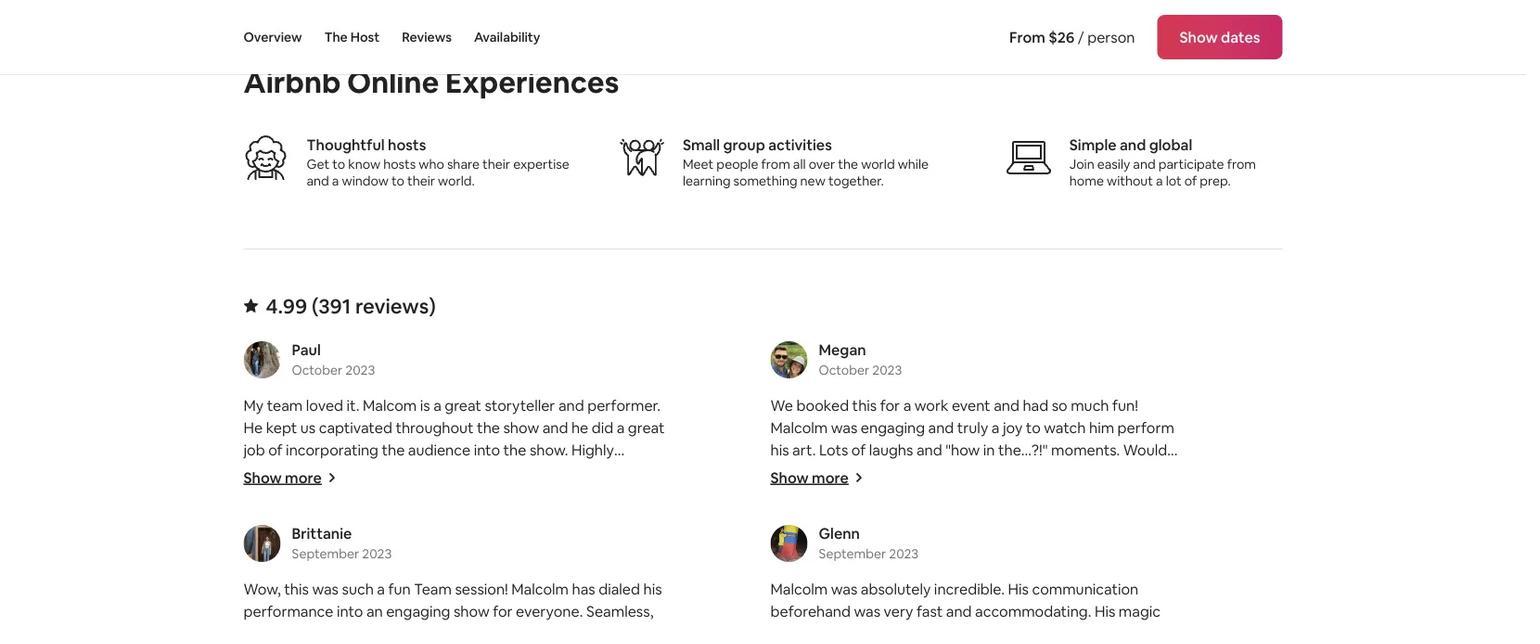 Task type: vqa. For each thing, say whether or not it's contained in the screenshot.
Laughs
yes



Task type: describe. For each thing, give the bounding box(es) containing it.
was inside wow, this was such a fun team session! malcolm has dialed his performance into an engaging show for everyone. seamless, funny, and lots of participation opportunities. high
[[312, 580, 339, 599]]

lot
[[1166, 173, 1182, 189]]

/
[[1078, 27, 1085, 46]]

a inside simple and global join easily and participate from home without a lot of prep.
[[1156, 173, 1164, 189]]

participation
[[363, 624, 450, 627]]

recommend inside we booked this for a work event and had so much fun! malcolm was engaging and truly a joy to watch him perform his art. lots of laughs and "how in the...?!" moments. would definitely recommend malcolm's performance and look forward to new shows.
[[838, 463, 922, 482]]

easily
[[1098, 156, 1131, 173]]

of inside my team loved it. malcom is a great storyteller and performer. he kept us captivated throughout the show and he did a great job of incorporating the audience into the show. highly recommend
[[268, 440, 283, 459]]

participate
[[1159, 156, 1225, 173]]

the left show.
[[504, 440, 527, 459]]

malcolm inside we booked this for a work event and had so much fun! malcolm was engaging and truly a joy to watch him perform his art. lots of laughs and "how in the...?!" moments. would definitely recommend malcolm's performance and look forward to new shows.
[[771, 418, 828, 437]]

availability button
[[474, 0, 541, 74]]

lots
[[317, 624, 342, 627]]

into inside wow, this was such a fun team session! malcolm has dialed his performance into an engaging show for everyone. seamless, funny, and lots of participation opportunities. high
[[337, 602, 363, 621]]

without
[[1107, 173, 1154, 189]]

reviews
[[402, 29, 452, 45]]

perform
[[1118, 418, 1175, 437]]

he
[[572, 418, 589, 437]]

"how
[[946, 440, 980, 459]]

storyteller
[[485, 396, 555, 415]]

from $26 / person
[[1010, 27, 1136, 46]]

lots
[[820, 440, 849, 459]]

show more button for lots
[[771, 468, 864, 487]]

a inside malcolm was absolutely incredible. his communication beforehand was very fast and accommodating. his magic blew our minds. we did this as a company anniversary par
[[978, 624, 986, 627]]

communication
[[1033, 580, 1139, 599]]

a inside thoughtful hosts get to know hosts who share their expertise and a window to their world.
[[332, 173, 339, 189]]

and down moments.
[[1089, 463, 1114, 482]]

anniversary
[[1056, 624, 1135, 627]]

get
[[307, 156, 330, 173]]

september for glenn
[[819, 546, 887, 562]]

my
[[244, 396, 264, 415]]

him
[[1090, 418, 1115, 437]]

world
[[861, 156, 895, 173]]

engaging inside we booked this for a work event and had so much fun! malcolm was engaging and truly a joy to watch him perform his art. lots of laughs and "how in the...?!" moments. would definitely recommend malcolm's performance and look forward to new shows.
[[861, 418, 925, 437]]

show dates
[[1180, 27, 1261, 46]]

their world.
[[407, 173, 475, 189]]

paul
[[292, 340, 321, 359]]

glenn
[[819, 524, 860, 543]]

much
[[1071, 396, 1110, 415]]

show more button for incorporating
[[244, 468, 337, 487]]

in
[[984, 440, 995, 459]]

malcolm inside malcolm was absolutely incredible. his communication beforehand was very fast and accommodating. his magic blew our minds. we did this as a company anniversary par
[[771, 580, 828, 599]]

airbnb online experiences
[[244, 62, 620, 101]]

us
[[301, 418, 316, 437]]

shows.
[[879, 485, 925, 504]]

a left joy on the right bottom
[[992, 418, 1000, 437]]

joy
[[1003, 418, 1023, 437]]

small group activities meet people from all over the world while learning something new together.
[[683, 135, 929, 189]]

group
[[723, 135, 766, 154]]

fun!
[[1113, 396, 1139, 415]]

experiences
[[445, 62, 620, 101]]

of inside wow, this was such a fun team session! malcolm has dialed his performance into an engaging show for everyone. seamless, funny, and lots of participation opportunities. high
[[345, 624, 359, 627]]

online
[[347, 62, 439, 101]]

engaging inside wow, this was such a fun team session! malcolm has dialed his performance into an engaging show for everyone. seamless, funny, and lots of participation opportunities. high
[[386, 602, 451, 621]]

this inside wow, this was such a fun team session! malcolm has dialed his performance into an engaging show for everyone. seamless, funny, and lots of participation opportunities. high
[[284, 580, 309, 599]]

simple
[[1070, 135, 1117, 154]]

definitely
[[771, 463, 835, 482]]

highly
[[572, 440, 614, 459]]

october for megan
[[819, 362, 870, 379]]

art.
[[793, 440, 816, 459]]

a down "performer."
[[617, 418, 625, 437]]

fun
[[388, 580, 411, 599]]

very
[[884, 602, 914, 621]]

meet
[[683, 156, 714, 173]]

absolutely
[[861, 580, 931, 599]]

he
[[244, 418, 263, 437]]

and up he
[[559, 396, 584, 415]]

forward
[[771, 485, 825, 504]]

global
[[1150, 135, 1193, 154]]

captivated
[[319, 418, 393, 437]]

show inside my team loved it. malcom is a great storyteller and performer. he kept us captivated throughout the show and he did a great job of incorporating the audience into the show. highly recommend
[[503, 418, 539, 437]]

show inside wow, this was such a fun team session! malcolm has dialed his performance into an engaging show for everyone. seamless, funny, and lots of participation opportunities. high
[[454, 602, 490, 621]]

minds.
[[833, 624, 878, 627]]

a inside wow, this was such a fun team session! malcolm has dialed his performance into an engaging show for everyone. seamless, funny, and lots of participation opportunities. high
[[377, 580, 385, 599]]

would
[[1124, 440, 1168, 459]]

list containing paul
[[236, 340, 1291, 627]]

did inside malcolm was absolutely incredible. his communication beforehand was very fast and accommodating. his magic blew our minds. we did this as a company anniversary par
[[907, 624, 929, 627]]

from inside simple and global join easily and participate from home without a lot of prep.
[[1228, 156, 1257, 173]]

our
[[807, 624, 830, 627]]

0 vertical spatial hosts
[[388, 135, 426, 154]]

1 vertical spatial hosts
[[383, 156, 416, 173]]

opportunities.
[[454, 624, 550, 627]]

and up show.
[[543, 418, 568, 437]]

the down "captivated"
[[382, 440, 405, 459]]

share
[[447, 156, 480, 173]]

moments.
[[1052, 440, 1121, 459]]

did inside my team loved it. malcom is a great storyteller and performer. he kept us captivated throughout the show and he did a great job of incorporating the audience into the show. highly recommend
[[592, 418, 614, 437]]

loved
[[306, 396, 343, 415]]

and right easily
[[1134, 156, 1156, 173]]

and inside malcolm was absolutely incredible. his communication beforehand was very fast and accommodating. his magic blew our minds. we did this as a company anniversary par
[[947, 602, 972, 621]]

and up easily
[[1120, 135, 1147, 154]]

thoughtful hosts get to know hosts who share their expertise and a window to their world.
[[307, 135, 570, 189]]

learning
[[683, 173, 731, 189]]

overview
[[244, 29, 302, 45]]

know
[[348, 156, 381, 173]]

accommodating.
[[976, 602, 1092, 621]]

0 horizontal spatial great
[[445, 396, 482, 415]]

1 horizontal spatial great
[[628, 418, 665, 437]]

everyone.
[[516, 602, 583, 621]]

beforehand
[[771, 602, 851, 621]]

their
[[483, 156, 511, 173]]

while
[[898, 156, 929, 173]]

show dates link
[[1158, 15, 1283, 59]]

overview button
[[244, 0, 302, 74]]

of inside we booked this for a work event and had so much fun! malcolm was engaging and truly a joy to watch him perform his art. lots of laughs and "how in the...?!" moments. would definitely recommend malcolm's performance and look forward to new shows.
[[852, 440, 866, 459]]

we booked this for a work event and had so much fun! malcolm was engaging and truly a joy to watch him perform his art. lots of laughs and "how in the...?!" moments. would definitely recommend malcolm's performance and look forward to new shows.
[[771, 396, 1175, 504]]

session!
[[455, 580, 508, 599]]

team
[[267, 396, 303, 415]]



Task type: locate. For each thing, give the bounding box(es) containing it.
0 vertical spatial show
[[503, 418, 539, 437]]

2023 inside glenn september 2023
[[889, 546, 919, 562]]

it.
[[347, 396, 360, 415]]

0 vertical spatial great
[[445, 396, 482, 415]]

1 show more button from the left
[[244, 468, 337, 487]]

his
[[771, 440, 789, 459], [644, 580, 662, 599]]

event
[[952, 396, 991, 415]]

megan
[[819, 340, 867, 359]]

so
[[1052, 396, 1068, 415]]

0 horizontal spatial from
[[762, 156, 791, 173]]

1 vertical spatial great
[[628, 418, 665, 437]]

show.
[[530, 440, 569, 459]]

september for brittanie
[[292, 546, 359, 562]]

show more button down art.
[[771, 468, 864, 487]]

0 vertical spatial his
[[1008, 580, 1029, 599]]

show more for of
[[244, 468, 322, 487]]

this inside malcolm was absolutely incredible. his communication beforehand was very fast and accommodating. his magic blew our minds. we did this as a company anniversary par
[[932, 624, 957, 627]]

4.99
[[266, 293, 307, 319]]

1 horizontal spatial more
[[812, 468, 849, 487]]

0 vertical spatial engaging
[[861, 418, 925, 437]]

more for lots
[[812, 468, 849, 487]]

megan image
[[771, 342, 808, 379]]

0 vertical spatial for
[[881, 396, 900, 415]]

2023 inside brittanie september 2023
[[362, 546, 392, 562]]

october inside megan october 2023
[[819, 362, 870, 379]]

2023 up 'such'
[[362, 546, 392, 562]]

incredible.
[[935, 580, 1005, 599]]

more
[[285, 468, 322, 487], [812, 468, 849, 487]]

1 vertical spatial his
[[644, 580, 662, 599]]

a right as
[[978, 624, 986, 627]]

2023 up "laughs"
[[873, 362, 902, 379]]

dates
[[1222, 27, 1261, 46]]

1 horizontal spatial recommend
[[838, 463, 922, 482]]

more down incorporating
[[285, 468, 322, 487]]

2 vertical spatial this
[[932, 624, 957, 627]]

show down "storyteller"
[[503, 418, 539, 437]]

show
[[503, 418, 539, 437], [454, 602, 490, 621]]

1 horizontal spatial performance
[[995, 463, 1085, 482]]

show down session! at the bottom
[[454, 602, 490, 621]]

1 horizontal spatial september
[[819, 546, 887, 562]]

0 horizontal spatial this
[[284, 580, 309, 599]]

1 vertical spatial engaging
[[386, 602, 451, 621]]

0 horizontal spatial engaging
[[386, 602, 451, 621]]

a left lot
[[1156, 173, 1164, 189]]

his up anniversary
[[1095, 602, 1116, 621]]

0 horizontal spatial show more
[[244, 468, 322, 487]]

blew
[[771, 624, 804, 627]]

expertise
[[513, 156, 570, 173]]

0 horizontal spatial october
[[292, 362, 343, 379]]

1 horizontal spatial into
[[474, 440, 500, 459]]

to left 'new'
[[828, 485, 843, 504]]

2 horizontal spatial this
[[932, 624, 957, 627]]

1 horizontal spatial his
[[1095, 602, 1116, 621]]

simple and global join easily and participate from home without a lot of prep.
[[1070, 135, 1257, 189]]

2023 for brittanie
[[362, 546, 392, 562]]

1 vertical spatial did
[[907, 624, 929, 627]]

a left work
[[904, 396, 912, 415]]

and left "how
[[917, 440, 943, 459]]

list
[[236, 340, 1291, 627]]

this inside we booked this for a work event and had so much fun! malcolm was engaging and truly a joy to watch him perform his art. lots of laughs and "how in the...?!" moments. would definitely recommend malcolm's performance and look forward to new shows.
[[853, 396, 877, 415]]

availability
[[474, 29, 541, 45]]

from right participate at the top of the page
[[1228, 156, 1257, 173]]

1 horizontal spatial of
[[345, 624, 359, 627]]

0 horizontal spatial of
[[268, 440, 283, 459]]

from inside small group activities meet people from all over the world while learning something new together.
[[762, 156, 791, 173]]

for inside we booked this for a work event and had so much fun! malcolm was engaging and truly a joy to watch him perform his art. lots of laughs and "how in the...?!" moments. would definitely recommend malcolm's performance and look forward to new shows.
[[881, 396, 900, 415]]

1 horizontal spatial show more
[[771, 468, 849, 487]]

and down thoughtful
[[307, 173, 329, 189]]

1 horizontal spatial show
[[503, 418, 539, 437]]

0 horizontal spatial his
[[644, 580, 662, 599]]

audience
[[408, 440, 471, 459]]

host
[[351, 29, 380, 45]]

show left the dates at the right top
[[1180, 27, 1218, 46]]

0 horizontal spatial for
[[493, 602, 513, 621]]

2 horizontal spatial of
[[852, 440, 866, 459]]

glenn image
[[771, 525, 808, 562]]

and up as
[[947, 602, 972, 621]]

0 vertical spatial this
[[853, 396, 877, 415]]

october for paul
[[292, 362, 343, 379]]

1 vertical spatial performance
[[244, 602, 334, 621]]

and inside wow, this was such a fun team session! malcolm has dialed his performance into an engaging show for everyone. seamless, funny, and lots of participation opportunities. high
[[288, 624, 314, 627]]

2023 inside megan october 2023
[[873, 362, 902, 379]]

2023 inside the paul october 2023
[[346, 362, 375, 379]]

glenn september 2023
[[819, 524, 919, 562]]

we down very at right
[[881, 624, 904, 627]]

of right job
[[268, 440, 283, 459]]

september down glenn
[[819, 546, 887, 562]]

0 horizontal spatial did
[[592, 418, 614, 437]]

we left booked
[[771, 396, 794, 415]]

show more down art.
[[771, 468, 849, 487]]

an
[[367, 602, 383, 621]]

reviews button
[[402, 0, 452, 74]]

into down 'such'
[[337, 602, 363, 621]]

0 horizontal spatial recommend
[[244, 463, 328, 482]]

great down "performer."
[[628, 418, 665, 437]]

1 vertical spatial his
[[1095, 602, 1116, 621]]

this right the wow,
[[284, 580, 309, 599]]

0 horizontal spatial into
[[337, 602, 363, 621]]

join
[[1070, 156, 1095, 173]]

recommend down job
[[244, 463, 328, 482]]

look
[[1118, 463, 1147, 482]]

september inside brittanie september 2023
[[292, 546, 359, 562]]

a left fun
[[377, 580, 385, 599]]

1 vertical spatial this
[[284, 580, 309, 599]]

the right over
[[838, 156, 859, 173]]

malcolm up everyone.
[[512, 580, 569, 599]]

from left all
[[762, 156, 791, 173]]

1 horizontal spatial show more button
[[771, 468, 864, 487]]

0 horizontal spatial show
[[244, 468, 282, 487]]

4.99 (391 reviews)
[[266, 293, 436, 319]]

his left art.
[[771, 440, 789, 459]]

1 horizontal spatial did
[[907, 624, 929, 627]]

the host
[[325, 29, 380, 45]]

hosts up the who
[[388, 135, 426, 154]]

all
[[793, 156, 806, 173]]

2 october from the left
[[819, 362, 870, 379]]

1 horizontal spatial his
[[771, 440, 789, 459]]

2023 for glenn
[[889, 546, 919, 562]]

0 horizontal spatial performance
[[244, 602, 334, 621]]

his up accommodating.
[[1008, 580, 1029, 599]]

2023 for megan
[[873, 362, 902, 379]]

the down "storyteller"
[[477, 418, 500, 437]]

as
[[960, 624, 975, 627]]

and down work
[[929, 418, 954, 437]]

2 show more from the left
[[771, 468, 849, 487]]

1 more from the left
[[285, 468, 322, 487]]

0 horizontal spatial more
[[285, 468, 322, 487]]

brittanie image
[[244, 525, 281, 562], [244, 525, 281, 562]]

more down lots at the right
[[812, 468, 849, 487]]

paul image
[[244, 342, 281, 379]]

1 vertical spatial into
[[337, 602, 363, 621]]

0 vertical spatial into
[[474, 440, 500, 459]]

1 horizontal spatial engaging
[[861, 418, 925, 437]]

2 show more button from the left
[[771, 468, 864, 487]]

laughs
[[870, 440, 914, 459]]

show down job
[[244, 468, 282, 487]]

a right is
[[434, 396, 442, 415]]

show more down job
[[244, 468, 322, 487]]

performance inside wow, this was such a fun team session! malcolm has dialed his performance into an engaging show for everyone. seamless, funny, and lots of participation opportunities. high
[[244, 602, 334, 621]]

2 more from the left
[[812, 468, 849, 487]]

team
[[414, 580, 452, 599]]

0 horizontal spatial his
[[1008, 580, 1029, 599]]

was inside we booked this for a work event and had so much fun! malcolm was engaging and truly a joy to watch him perform his art. lots of laughs and "how in the...?!" moments. would definitely recommend malcolm's performance and look forward to new shows.
[[831, 418, 858, 437]]

1 horizontal spatial show
[[771, 468, 809, 487]]

show for my team loved it. malcom is a great storyteller and performer. he kept us captivated throughout the show and he did a great job of incorporating the audience into the show. highly recommend
[[244, 468, 282, 487]]

megan image
[[771, 342, 808, 379]]

october down "megan"
[[819, 362, 870, 379]]

2 recommend from the left
[[838, 463, 922, 482]]

magic
[[1119, 602, 1161, 621]]

who
[[419, 156, 444, 173]]

job
[[244, 440, 265, 459]]

and inside thoughtful hosts get to know hosts who share their expertise and a window to their world.
[[307, 173, 329, 189]]

into
[[474, 440, 500, 459], [337, 602, 363, 621]]

2023
[[346, 362, 375, 379], [873, 362, 902, 379], [362, 546, 392, 562], [889, 546, 919, 562]]

1 horizontal spatial from
[[1228, 156, 1257, 173]]

did right he
[[592, 418, 614, 437]]

september inside glenn september 2023
[[819, 546, 887, 562]]

september
[[292, 546, 359, 562], [819, 546, 887, 562]]

0 horizontal spatial show
[[454, 602, 490, 621]]

megan october 2023
[[819, 340, 902, 379]]

2 september from the left
[[819, 546, 887, 562]]

the inside small group activities meet people from all over the world while learning something new together.
[[838, 156, 859, 173]]

paul image
[[244, 342, 281, 379]]

window
[[342, 173, 389, 189]]

malcolm's
[[925, 463, 992, 482]]

october inside the paul october 2023
[[292, 362, 343, 379]]

engaging up participation
[[386, 602, 451, 621]]

brittanie september 2023
[[292, 524, 392, 562]]

and
[[1120, 135, 1147, 154], [1134, 156, 1156, 173], [307, 173, 329, 189], [559, 396, 584, 415], [994, 396, 1020, 415], [543, 418, 568, 437], [929, 418, 954, 437], [917, 440, 943, 459], [1089, 463, 1114, 482], [947, 602, 972, 621], [288, 624, 314, 627]]

home
[[1070, 173, 1104, 189]]

malcolm up beforehand
[[771, 580, 828, 599]]

1 recommend from the left
[[244, 463, 328, 482]]

to right get
[[332, 156, 345, 173]]

engaging up "laughs"
[[861, 418, 925, 437]]

small
[[683, 135, 720, 154]]

recommend down "laughs"
[[838, 463, 922, 482]]

a right get
[[332, 173, 339, 189]]

show more button down job
[[244, 468, 337, 487]]

1 horizontal spatial for
[[881, 396, 900, 415]]

$26
[[1049, 27, 1075, 46]]

malcolm up art.
[[771, 418, 828, 437]]

2 from from the left
[[1228, 156, 1257, 173]]

into inside my team loved it. malcom is a great storyteller and performer. he kept us captivated throughout the show and he did a great job of incorporating the audience into the show. highly recommend
[[474, 440, 500, 459]]

is
[[420, 396, 430, 415]]

has
[[572, 580, 596, 599]]

show down art.
[[771, 468, 809, 487]]

his inside we booked this for a work event and had so much fun! malcolm was engaging and truly a joy to watch him perform his art. lots of laughs and "how in the...?!" moments. would definitely recommend malcolm's performance and look forward to new shows.
[[771, 440, 789, 459]]

1 september from the left
[[292, 546, 359, 562]]

show more button
[[244, 468, 337, 487], [771, 468, 864, 487]]

1 vertical spatial we
[[881, 624, 904, 627]]

had
[[1023, 396, 1049, 415]]

more for incorporating
[[285, 468, 322, 487]]

october down paul
[[292, 362, 343, 379]]

new together.
[[801, 173, 884, 189]]

this
[[853, 396, 877, 415], [284, 580, 309, 599], [932, 624, 957, 627]]

of right lots at the right
[[852, 440, 866, 459]]

performance down the...?!"
[[995, 463, 1085, 482]]

1 horizontal spatial this
[[853, 396, 877, 415]]

we inside we booked this for a work event and had so much fun! malcolm was engaging and truly a joy to watch him perform his art. lots of laughs and "how in the...?!" moments. would definitely recommend malcolm's performance and look forward to new shows.
[[771, 396, 794, 415]]

truly
[[958, 418, 989, 437]]

this down fast
[[932, 624, 957, 627]]

1 october from the left
[[292, 362, 343, 379]]

to right joy on the right bottom
[[1026, 418, 1041, 437]]

malcolm inside wow, this was such a fun team session! malcolm has dialed his performance into an engaging show for everyone. seamless, funny, and lots of participation opportunities. high
[[512, 580, 569, 599]]

for inside wow, this was such a fun team session! malcolm has dialed his performance into an engaging show for everyone. seamless, funny, and lots of participation opportunities. high
[[493, 602, 513, 621]]

his
[[1008, 580, 1029, 599], [1095, 602, 1116, 621]]

0 horizontal spatial we
[[771, 396, 794, 415]]

show more for art.
[[771, 468, 849, 487]]

such
[[342, 580, 374, 599]]

1 from from the left
[[762, 156, 791, 173]]

for left work
[[881, 396, 900, 415]]

my team loved it. malcom is a great storyteller and performer. he kept us captivated throughout the show and he did a great job of incorporating the audience into the show. highly recommend
[[244, 396, 665, 482]]

his right dialed
[[644, 580, 662, 599]]

2023 up the it.
[[346, 362, 375, 379]]

0 horizontal spatial september
[[292, 546, 359, 562]]

over
[[809, 156, 836, 173]]

malcolm was absolutely incredible. his communication beforehand was very fast and accommodating. his magic blew our minds. we did this as a company anniversary par
[[771, 580, 1178, 627]]

person
[[1088, 27, 1136, 46]]

2023 for paul
[[346, 362, 375, 379]]

(391
[[312, 293, 351, 319]]

for up opportunities.
[[493, 602, 513, 621]]

1 horizontal spatial we
[[881, 624, 904, 627]]

to
[[332, 156, 345, 173], [392, 173, 405, 189], [1026, 418, 1041, 437], [828, 485, 843, 504]]

performance up funny,
[[244, 602, 334, 621]]

0 horizontal spatial show more button
[[244, 468, 337, 487]]

to right window
[[392, 173, 405, 189]]

1 vertical spatial show
[[454, 602, 490, 621]]

company
[[989, 624, 1053, 627]]

2 horizontal spatial show
[[1180, 27, 1218, 46]]

performance inside we booked this for a work event and had so much fun! malcolm was engaging and truly a joy to watch him perform his art. lots of laughs and "how in the...?!" moments. would definitely recommend malcolm's performance and look forward to new shows.
[[995, 463, 1085, 482]]

we inside malcolm was absolutely incredible. his communication beforehand was very fast and accommodating. his magic blew our minds. we did this as a company anniversary par
[[881, 624, 904, 627]]

and up joy on the right bottom
[[994, 396, 1020, 415]]

did down fast
[[907, 624, 929, 627]]

glenn image
[[771, 525, 808, 562]]

1 show more from the left
[[244, 468, 322, 487]]

1 vertical spatial for
[[493, 602, 513, 621]]

his inside wow, this was such a fun team session! malcolm has dialed his performance into an engaging show for everyone. seamless, funny, and lots of participation opportunities. high
[[644, 580, 662, 599]]

recommend inside my team loved it. malcom is a great storyteller and performer. he kept us captivated throughout the show and he did a great job of incorporating the audience into the show. highly recommend
[[244, 463, 328, 482]]

0 vertical spatial performance
[[995, 463, 1085, 482]]

1 horizontal spatial october
[[819, 362, 870, 379]]

booked
[[797, 396, 849, 415]]

2023 up 'absolutely'
[[889, 546, 919, 562]]

and left lots
[[288, 624, 314, 627]]

0 vertical spatial his
[[771, 440, 789, 459]]

from
[[1010, 27, 1046, 46]]

september down brittanie
[[292, 546, 359, 562]]

wow, this was such a fun team session! malcolm has dialed his performance into an engaging show for everyone. seamless, funny, and lots of participation opportunities. high
[[244, 580, 662, 627]]

great up the throughout
[[445, 396, 482, 415]]

of right lots
[[345, 624, 359, 627]]

was
[[831, 418, 858, 437], [312, 580, 339, 599], [831, 580, 858, 599], [854, 602, 881, 621]]

0 vertical spatial did
[[592, 418, 614, 437]]

show for we booked this for a work event and had so much fun! malcolm was engaging and truly a joy to watch him perform his art. lots of laughs and "how in the...?!" moments. would definitely recommend malcolm's performance and look forward to new shows.
[[771, 468, 809, 487]]

this right booked
[[853, 396, 877, 415]]

performance
[[995, 463, 1085, 482], [244, 602, 334, 621]]

into right audience on the left
[[474, 440, 500, 459]]

hosts left the who
[[383, 156, 416, 173]]

funny,
[[244, 624, 285, 627]]

the host button
[[325, 0, 380, 74]]

0 vertical spatial we
[[771, 396, 794, 415]]



